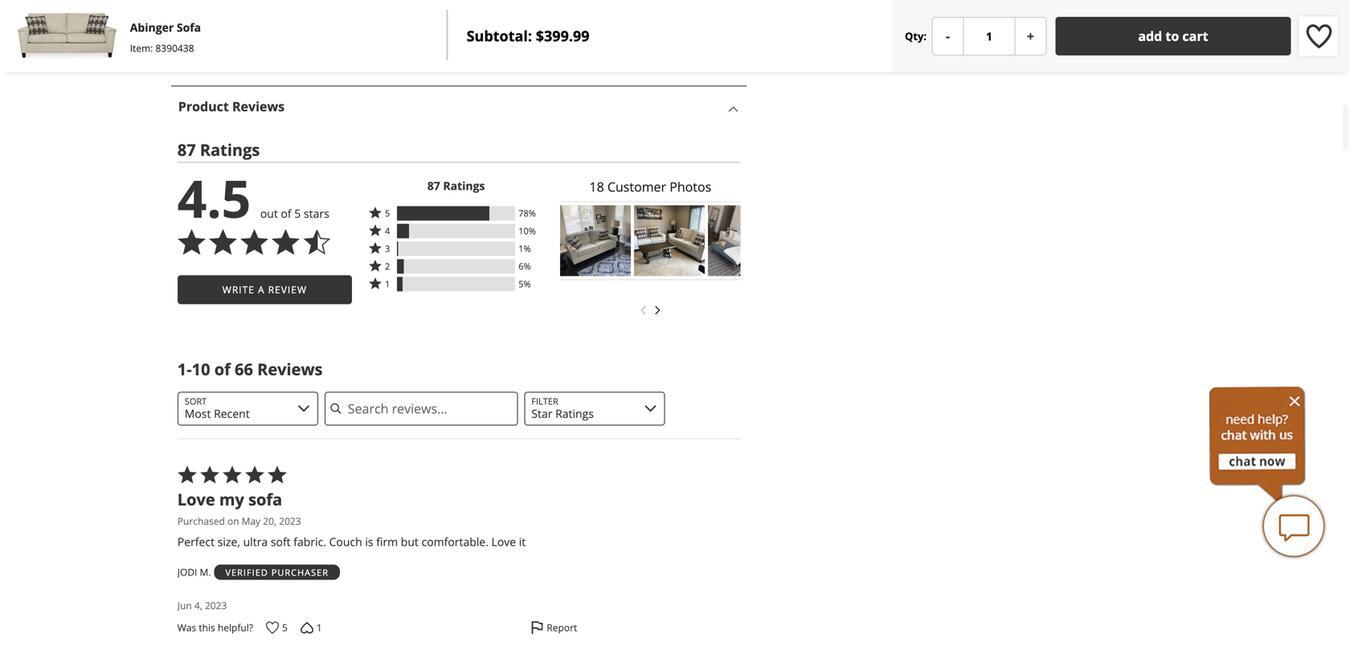 Task type: locate. For each thing, give the bounding box(es) containing it.
$399.99
[[536, 26, 590, 46]]

5 button
[[266, 618, 288, 637]]

1 vertical spatial love
[[492, 534, 516, 550]]

2023
[[279, 515, 301, 528], [205, 599, 227, 612]]

1-10 of 66 reviews heading
[[178, 358, 323, 380]]

comfortable.
[[422, 534, 489, 550]]

reviews right "product"
[[232, 98, 285, 115]]

5%
[[519, 278, 531, 290]]

1 vertical spatial 87 ratings
[[427, 178, 485, 193]]

1 horizontal spatial of
[[281, 206, 292, 221]]

1 horizontal spatial 5
[[294, 206, 301, 221]]

2 vertical spatial star  full image
[[223, 465, 242, 484]]

ratings inside "filter star ratings"
[[556, 406, 594, 421]]

filter
[[532, 395, 559, 407]]

of
[[281, 206, 292, 221], [214, 358, 231, 380]]

0 horizontal spatial love
[[178, 488, 215, 510]]

reviews up caret down icon
[[257, 358, 323, 380]]

verified
[[225, 566, 268, 578]]

0 vertical spatial of
[[281, 206, 292, 221]]

87 for the topmost the 87 ratings "heading"
[[178, 139, 196, 161]]

product reviews button
[[171, 86, 747, 127]]

1%
[[519, 242, 531, 254]]

add to cart
[[1139, 27, 1209, 45]]

my
[[219, 488, 244, 510]]

m.
[[200, 566, 211, 579]]

0 vertical spatial 87
[[178, 139, 196, 161]]

caret down image
[[297, 402, 310, 415]]

87
[[178, 139, 196, 161], [427, 178, 440, 193]]

1 horizontal spatial 87 ratings
[[427, 178, 485, 193]]

5 up 4
[[385, 207, 390, 219]]

may
[[242, 515, 261, 528]]

0 vertical spatial ratings
[[200, 139, 260, 161]]

1 vertical spatial 87 ratings heading
[[369, 178, 544, 193]]

None text field
[[964, 17, 1016, 55]]

87 ratings down product reviews dropdown button
[[427, 178, 485, 193]]

1 right unhelpful off icon
[[317, 621, 322, 634]]

it
[[519, 534, 526, 550]]

love left it
[[492, 534, 516, 550]]

reviews
[[232, 98, 285, 115], [257, 358, 323, 380]]

0 horizontal spatial ratings
[[200, 139, 260, 161]]

jun
[[178, 599, 192, 612]]

love up purchased
[[178, 488, 215, 510]]

8390438
[[156, 41, 194, 55]]

most
[[185, 406, 211, 421]]

2023 right 4, on the bottom left of page
[[205, 599, 227, 612]]

submitted by dennis o image
[[561, 205, 631, 276]]

star  full image for 1
[[369, 277, 382, 290]]

sofa
[[177, 20, 201, 35]]

add to cart button
[[1056, 17, 1291, 55]]

0 horizontal spatial 2023
[[205, 599, 227, 612]]

write a review button
[[178, 275, 352, 304]]

1-
[[178, 358, 192, 380]]

ratings down product reviews dropdown button
[[443, 178, 485, 193]]

5
[[294, 206, 301, 221], [385, 207, 390, 219], [282, 621, 288, 634]]

2023 right 20,
[[279, 515, 301, 528]]

star
[[532, 406, 553, 421]]

87 ratings
[[178, 139, 260, 161], [427, 178, 485, 193]]

5 inside 5 button
[[282, 621, 288, 634]]

0 vertical spatial love
[[178, 488, 215, 510]]

on
[[227, 515, 239, 528]]

love
[[178, 488, 215, 510], [492, 534, 516, 550]]

review
[[268, 283, 307, 296]]

0 vertical spatial star  full image
[[369, 224, 382, 237]]

of left 66
[[214, 358, 231, 380]]

1 inside button
[[317, 621, 322, 634]]

1 horizontal spatial ratings
[[443, 178, 485, 193]]

sort most recent
[[185, 395, 250, 421]]

ratings down product reviews
[[200, 139, 260, 161]]

87 ratings heading
[[178, 139, 741, 161], [369, 178, 544, 193]]

0 vertical spatial 1
[[385, 278, 390, 290]]

ratings right star
[[556, 406, 594, 421]]

0 horizontal spatial 87
[[178, 139, 196, 161]]

out
[[260, 206, 278, 221]]

1 horizontal spatial 2023
[[279, 515, 301, 528]]

1 for 1's star  full icon
[[385, 278, 390, 290]]

love my sofa purchased on may 20, 2023
[[178, 488, 301, 528]]

abinger
[[130, 20, 174, 35]]

4.5
[[178, 163, 251, 233]]

star  full image
[[369, 224, 382, 237], [369, 277, 382, 290], [223, 465, 242, 484]]

was
[[178, 621, 196, 634]]

reviews inside dropdown button
[[232, 98, 285, 115]]

0 vertical spatial 87 ratings
[[178, 139, 260, 161]]

5 left stars
[[294, 206, 301, 221]]

ratings
[[200, 139, 260, 161], [443, 178, 485, 193], [556, 406, 594, 421]]

height:
[[200, 21, 240, 36]]

1 horizontal spatial 87
[[427, 178, 440, 193]]

1 horizontal spatial 1
[[385, 278, 390, 290]]

10
[[192, 358, 210, 380]]

sort
[[185, 395, 207, 407]]

87 ratings down product reviews
[[178, 139, 260, 161]]

10%
[[519, 225, 536, 237]]

0 vertical spatial reviews
[[232, 98, 285, 115]]

this
[[199, 621, 215, 634]]

purchaser
[[271, 566, 329, 578]]

2 horizontal spatial ratings
[[556, 406, 594, 421]]

1 down 2
[[385, 278, 390, 290]]

1 vertical spatial ratings
[[443, 178, 485, 193]]

1 vertical spatial 1
[[317, 621, 322, 634]]

87 ratings heading down product reviews dropdown button
[[178, 139, 741, 161]]

filter star ratings
[[532, 395, 594, 421]]

cart
[[1183, 27, 1209, 45]]

1 vertical spatial 87
[[427, 178, 440, 193]]

ratings for the topmost the 87 ratings "heading"
[[200, 139, 260, 161]]

soft
[[271, 534, 291, 550]]

18 customer photos heading
[[561, 178, 741, 195]]

go to next visual content image
[[653, 305, 663, 315]]

1 horizontal spatial love
[[492, 534, 516, 550]]

4
[[385, 225, 390, 237]]

87 ratings heading up 78%
[[369, 178, 544, 193]]

abinger sofa item: 8390438
[[130, 20, 201, 55]]

is
[[365, 534, 373, 550]]

write a review
[[223, 283, 307, 296]]

to
[[1166, 27, 1180, 45]]

5 right helpful off image
[[282, 621, 288, 634]]

2 vertical spatial ratings
[[556, 406, 594, 421]]

1 vertical spatial 2023
[[205, 599, 227, 612]]

87 for the 87 ratings "heading" to the bottom
[[427, 178, 440, 193]]

1 vertical spatial reviews
[[257, 358, 323, 380]]

Search reviews… text field
[[325, 392, 518, 426]]

1
[[385, 278, 390, 290], [317, 621, 322, 634]]

0 horizontal spatial 1
[[317, 621, 322, 634]]

0 horizontal spatial 5
[[282, 621, 288, 634]]

87 ratings for the 87 ratings "heading" to the bottom
[[427, 178, 485, 193]]

subtotal:
[[467, 26, 532, 46]]

78%
[[519, 207, 536, 219]]

6%
[[519, 260, 531, 272]]

submitted by fara a image
[[708, 205, 779, 276]]

star  full image
[[369, 206, 382, 219], [369, 242, 382, 254], [369, 259, 382, 272], [178, 465, 197, 484], [200, 465, 219, 484], [245, 465, 264, 484], [268, 465, 287, 484]]

0 horizontal spatial 87 ratings
[[178, 139, 260, 161]]

0 vertical spatial 2023
[[279, 515, 301, 528]]

jun 4, 2023
[[178, 599, 227, 612]]

1 vertical spatial star  full image
[[369, 277, 382, 290]]

of right out on the top of page
[[281, 206, 292, 221]]

None button
[[932, 17, 964, 55], [1015, 17, 1047, 55], [932, 17, 964, 55], [1015, 17, 1047, 55]]

photos
[[670, 178, 712, 195]]

but
[[401, 534, 419, 550]]

0 horizontal spatial of
[[214, 358, 231, 380]]

purchased
[[178, 515, 225, 528]]



Task type: describe. For each thing, give the bounding box(es) containing it.
jodi
[[178, 566, 197, 579]]

search image
[[329, 402, 342, 415]]

perfect size, ultra soft fabric. couch is firm but comfortable. love it
[[178, 534, 526, 550]]

write
[[223, 283, 255, 296]]

sofa
[[248, 488, 282, 510]]

was this helpful?
[[178, 621, 253, 634]]

caret down image
[[644, 402, 657, 415]]

abinger sofa, natural, large image
[[17, 12, 118, 61]]

item:
[[130, 41, 153, 55]]

66
[[235, 358, 253, 380]]

18
[[590, 178, 604, 195]]

1 for unhelpful off icon
[[317, 621, 322, 634]]

size,
[[218, 534, 240, 550]]

4,
[[194, 599, 202, 612]]

go to previous visual content image
[[639, 305, 648, 315]]

unhelpful off image
[[301, 621, 313, 634]]

2
[[385, 260, 390, 272]]

add
[[1139, 27, 1163, 45]]

report
[[547, 621, 577, 634]]

1 vertical spatial of
[[214, 358, 231, 380]]

recent
[[214, 406, 250, 421]]

chat bubble mobile view image
[[1262, 494, 1327, 559]]

0 vertical spatial 87 ratings heading
[[178, 139, 741, 161]]

report button
[[531, 618, 577, 637]]

product reviews
[[178, 98, 285, 115]]

ultra
[[243, 534, 268, 550]]

love inside love my sofa purchased on may 20, 2023
[[178, 488, 215, 510]]

perfect
[[178, 534, 215, 550]]

fabric.
[[294, 534, 326, 550]]

couch
[[329, 534, 362, 550]]

helpful?
[[218, 621, 253, 634]]

submitted by maria c image
[[634, 205, 705, 276]]

2 horizontal spatial 5
[[385, 207, 390, 219]]

firm
[[376, 534, 398, 550]]

87 ratings for the topmost the 87 ratings "heading"
[[178, 139, 260, 161]]

verified purchaser
[[225, 566, 329, 578]]

18 customer photos
[[590, 178, 712, 195]]

dialogue message for liveperson image
[[1210, 386, 1306, 502]]

qty:
[[905, 29, 927, 43]]

2023 inside love my sofa purchased on may 20, 2023
[[279, 515, 301, 528]]

helpful off image
[[266, 621, 279, 634]]

pagination navigation
[[561, 280, 741, 336]]

subtotal: $399.99
[[467, 26, 590, 46]]

stars
[[304, 206, 329, 221]]

ratings for the 87 ratings "heading" to the bottom
[[443, 178, 485, 193]]

flag off image
[[531, 621, 544, 634]]

1-10 of 66 reviews
[[178, 358, 323, 380]]

1 button
[[301, 618, 322, 637]]

star  full image for 4
[[369, 224, 382, 237]]

product
[[178, 98, 229, 115]]

out of 5 stars
[[260, 206, 329, 221]]

20,
[[263, 515, 277, 528]]

a
[[258, 283, 265, 296]]

3
[[385, 242, 390, 254]]

customer
[[608, 178, 667, 195]]

jodi m.
[[178, 566, 211, 579]]



Task type: vqa. For each thing, say whether or not it's contained in the screenshot.
financing within the $1249.99 or $105/mo sugg payments w/ 12 mos financing - Online Offer. See How.
no



